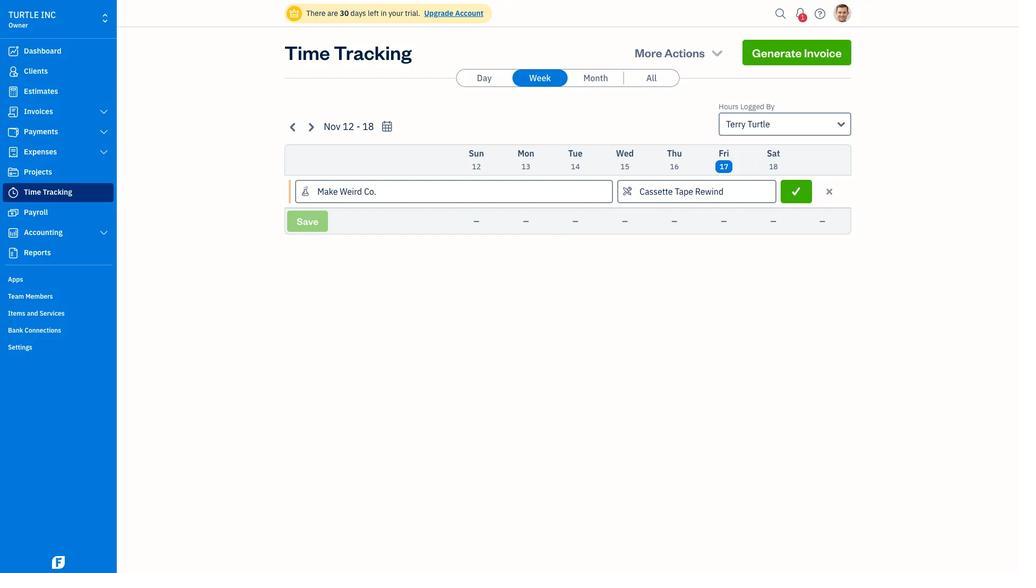 Task type: locate. For each thing, give the bounding box(es) containing it.
1 vertical spatial time tracking
[[24, 187, 72, 197]]

team members
[[8, 292, 53, 300]]

inc
[[41, 10, 56, 20]]

time right timer 'icon'
[[24, 187, 41, 197]]

1
[[801, 13, 805, 21]]

1 vertical spatial 18
[[769, 162, 778, 171]]

payroll
[[24, 208, 48, 217]]

-
[[356, 120, 360, 133]]

projects
[[24, 167, 52, 177]]

invoice image
[[7, 107, 20, 117]]

expenses link
[[3, 143, 114, 162]]

chevron large down image
[[99, 128, 109, 136], [99, 229, 109, 237]]

time down there
[[285, 40, 330, 65]]

by
[[766, 102, 775, 111]]

chevron large down image down payroll link
[[99, 229, 109, 237]]

18
[[363, 120, 374, 133], [769, 162, 778, 171]]

are
[[327, 8, 338, 18]]

chevron large down image up projects link
[[99, 148, 109, 157]]

1 horizontal spatial tracking
[[334, 40, 412, 65]]

0 horizontal spatial 12
[[343, 120, 354, 133]]

time tracking
[[285, 40, 412, 65], [24, 187, 72, 197]]

items and services
[[8, 309, 65, 317]]

week link
[[512, 70, 568, 87]]

reports
[[24, 248, 51, 257]]

main element
[[0, 0, 143, 573]]

turtle
[[748, 119, 770, 130]]

nov
[[324, 120, 341, 133]]

turtle inc owner
[[8, 10, 56, 29]]

tracking down projects link
[[43, 187, 72, 197]]

upgrade
[[424, 8, 453, 18]]

project image
[[7, 167, 20, 178]]

payroll link
[[3, 203, 114, 222]]

nov 12 - 18
[[324, 120, 374, 133]]

0 vertical spatial time
[[285, 40, 330, 65]]

tracking
[[334, 40, 412, 65], [43, 187, 72, 197]]

payments link
[[3, 123, 114, 142]]

clients link
[[3, 62, 114, 81]]

12 down sun
[[472, 162, 481, 171]]

Add a client or project text field
[[296, 181, 612, 202]]

0 horizontal spatial time tracking
[[24, 187, 72, 197]]

invoices link
[[3, 102, 114, 122]]

chevron large down image up expenses link
[[99, 128, 109, 136]]

freshbooks image
[[50, 556, 67, 569]]

chevron large down image up payments link
[[99, 108, 109, 116]]

18 right -
[[363, 120, 374, 133]]

12 inside sun 12
[[472, 162, 481, 171]]

—
[[474, 217, 479, 226], [523, 217, 529, 226], [573, 217, 578, 226], [622, 217, 628, 226], [672, 217, 677, 226], [721, 217, 727, 226], [771, 217, 776, 226], [820, 217, 825, 226]]

17
[[720, 162, 728, 171]]

0 vertical spatial 12
[[343, 120, 354, 133]]

and
[[27, 309, 38, 317]]

tracking down 'left'
[[334, 40, 412, 65]]

2 chevron large down image from the top
[[99, 229, 109, 237]]

chevron large down image inside payments link
[[99, 128, 109, 136]]

1 vertical spatial 12
[[472, 162, 481, 171]]

12 left -
[[343, 120, 354, 133]]

upgrade account link
[[422, 8, 483, 18]]

0 horizontal spatial time
[[24, 187, 41, 197]]

5 — from the left
[[672, 217, 677, 226]]

chevron large down image for payments
[[99, 128, 109, 136]]

0 vertical spatial 18
[[363, 120, 374, 133]]

logged
[[740, 102, 764, 111]]

30
[[340, 8, 349, 18]]

2 chevron large down image from the top
[[99, 148, 109, 157]]

1 horizontal spatial time
[[285, 40, 330, 65]]

connections
[[25, 326, 61, 334]]

apps
[[8, 275, 23, 283]]

tue
[[568, 148, 583, 159]]

all link
[[624, 70, 679, 87]]

7 — from the left
[[771, 217, 776, 226]]

0 horizontal spatial 18
[[363, 120, 374, 133]]

1 vertical spatial tracking
[[43, 187, 72, 197]]

1 — from the left
[[474, 217, 479, 226]]

bank connections link
[[3, 322, 114, 338]]

cancel image
[[825, 185, 834, 198]]

chevron large down image
[[99, 108, 109, 116], [99, 148, 109, 157]]

payment image
[[7, 127, 20, 137]]

settings
[[8, 343, 32, 351]]

0 horizontal spatial tracking
[[43, 187, 72, 197]]

hours
[[719, 102, 739, 111]]

12
[[343, 120, 354, 133], [472, 162, 481, 171]]

1 horizontal spatial time tracking
[[285, 40, 412, 65]]

chevron large down image for expenses
[[99, 148, 109, 157]]

more actions
[[635, 45, 705, 60]]

members
[[26, 292, 53, 300]]

accounting link
[[3, 223, 114, 243]]

turtle
[[8, 10, 39, 20]]

1 vertical spatial time
[[24, 187, 41, 197]]

thu 16
[[667, 148, 682, 171]]

1 horizontal spatial 12
[[472, 162, 481, 171]]

18 inside the sat 18
[[769, 162, 778, 171]]

go to help image
[[812, 6, 829, 21]]

money image
[[7, 208, 20, 218]]

wed
[[616, 148, 634, 159]]

time tracking down 30
[[285, 40, 412, 65]]

time tracking inside "link"
[[24, 187, 72, 197]]

terry
[[726, 119, 746, 130]]

terry turtle button
[[719, 113, 851, 136]]

your
[[389, 8, 403, 18]]

month
[[583, 73, 608, 83]]

team members link
[[3, 288, 114, 304]]

18 down sat
[[769, 162, 778, 171]]

time
[[285, 40, 330, 65], [24, 187, 41, 197]]

days
[[351, 8, 366, 18]]

apps link
[[3, 271, 114, 287]]

1 chevron large down image from the top
[[99, 128, 109, 136]]

1 vertical spatial chevron large down image
[[99, 148, 109, 157]]

2 — from the left
[[523, 217, 529, 226]]

owner
[[8, 21, 28, 29]]

4 — from the left
[[622, 217, 628, 226]]

fri
[[719, 148, 729, 159]]

time inside "link"
[[24, 187, 41, 197]]

0 vertical spatial chevron large down image
[[99, 108, 109, 116]]

search image
[[772, 6, 789, 21]]

chart image
[[7, 228, 20, 238]]

time tracking down projects link
[[24, 187, 72, 197]]

8 — from the left
[[820, 217, 825, 226]]

1 vertical spatial chevron large down image
[[99, 229, 109, 237]]

previous week image
[[287, 121, 299, 133]]

14
[[571, 162, 580, 171]]

choose a date image
[[381, 120, 393, 133]]

left
[[368, 8, 379, 18]]

0 vertical spatial chevron large down image
[[99, 128, 109, 136]]

1 chevron large down image from the top
[[99, 108, 109, 116]]

estimate image
[[7, 87, 20, 97]]

dashboard image
[[7, 46, 20, 57]]

day
[[477, 73, 492, 83]]

1 horizontal spatial 18
[[769, 162, 778, 171]]



Task type: vqa. For each thing, say whether or not it's contained in the screenshot.
Profit within the 'Link'
no



Task type: describe. For each thing, give the bounding box(es) containing it.
chevron large down image for invoices
[[99, 108, 109, 116]]

services
[[40, 309, 65, 317]]

crown image
[[289, 8, 300, 19]]

save row image
[[790, 186, 802, 197]]

account
[[455, 8, 483, 18]]

sun
[[469, 148, 484, 159]]

chevrondown image
[[710, 45, 725, 60]]

payments
[[24, 127, 58, 136]]

reports link
[[3, 244, 114, 263]]

3 — from the left
[[573, 217, 578, 226]]

dashboard
[[24, 46, 61, 56]]

day link
[[457, 70, 512, 87]]

tue 14
[[568, 148, 583, 171]]

13
[[522, 162, 530, 171]]

accounting
[[24, 228, 63, 237]]

time tracking link
[[3, 183, 114, 202]]

12 for nov
[[343, 120, 354, 133]]

next week image
[[305, 121, 317, 133]]

items
[[8, 309, 25, 317]]

month link
[[568, 70, 623, 87]]

sat
[[767, 148, 780, 159]]

dashboard link
[[3, 42, 114, 61]]

0 vertical spatial time tracking
[[285, 40, 412, 65]]

team
[[8, 292, 24, 300]]

more
[[635, 45, 662, 60]]

sat 18
[[767, 148, 780, 171]]

bank connections
[[8, 326, 61, 334]]

more actions button
[[625, 40, 734, 65]]

thu
[[667, 148, 682, 159]]

generate
[[752, 45, 802, 60]]

hours logged by
[[719, 102, 775, 111]]

mon
[[518, 148, 534, 159]]

estimates link
[[3, 82, 114, 101]]

1 button
[[792, 3, 809, 24]]

terry turtle
[[726, 119, 770, 130]]

invoice
[[804, 45, 842, 60]]

week
[[529, 73, 551, 83]]

items and services link
[[3, 305, 114, 321]]

generate invoice button
[[743, 40, 851, 65]]

bank
[[8, 326, 23, 334]]

expenses
[[24, 147, 57, 157]]

sun 12
[[469, 148, 484, 171]]

trial.
[[405, 8, 420, 18]]

wed 15
[[616, 148, 634, 171]]

clients
[[24, 66, 48, 76]]

mon 13
[[518, 148, 534, 171]]

tracking inside "link"
[[43, 187, 72, 197]]

invoices
[[24, 107, 53, 116]]

15
[[621, 162, 629, 171]]

settings link
[[3, 339, 114, 355]]

there are 30 days left in your trial. upgrade account
[[306, 8, 483, 18]]

projects link
[[3, 163, 114, 182]]

all
[[646, 73, 657, 83]]

estimates
[[24, 87, 58, 96]]

chevron large down image for accounting
[[99, 229, 109, 237]]

in
[[381, 8, 387, 18]]

there
[[306, 8, 326, 18]]

6 — from the left
[[721, 217, 727, 226]]

client image
[[7, 66, 20, 77]]

generate invoice
[[752, 45, 842, 60]]

fri 17
[[719, 148, 729, 171]]

timer image
[[7, 187, 20, 198]]

report image
[[7, 248, 20, 258]]

expense image
[[7, 147, 20, 158]]

0 vertical spatial tracking
[[334, 40, 412, 65]]

Add a service text field
[[618, 181, 775, 202]]

16
[[670, 162, 679, 171]]

actions
[[664, 45, 705, 60]]

12 for sun
[[472, 162, 481, 171]]



